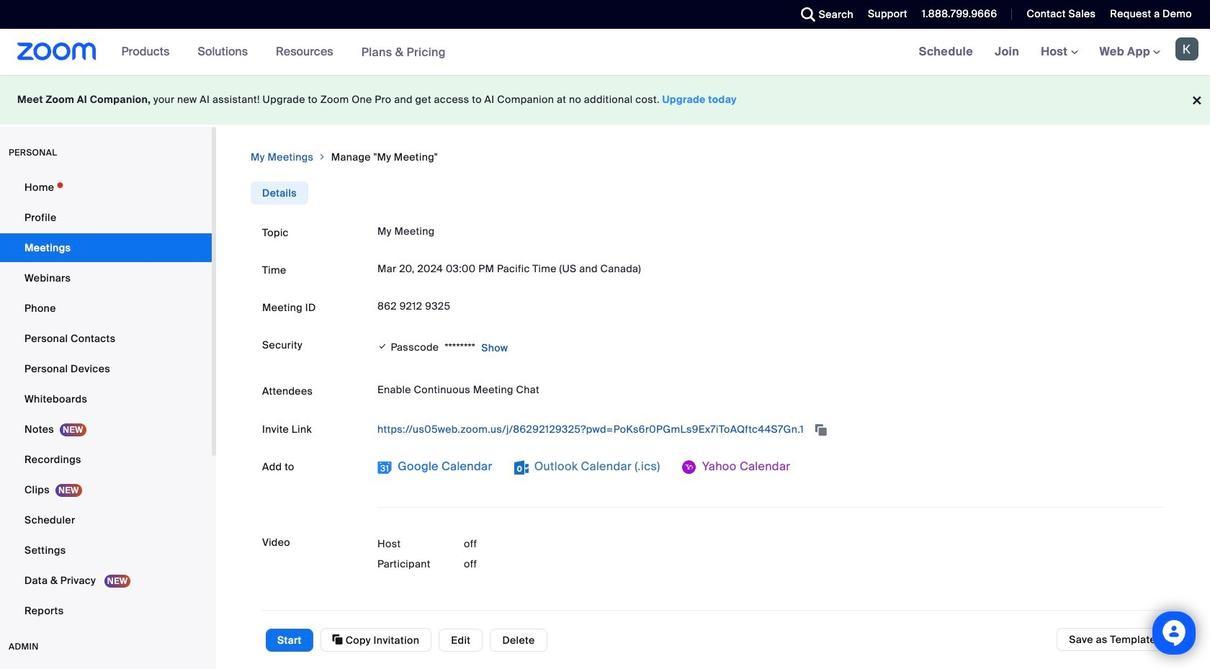 Task type: describe. For each thing, give the bounding box(es) containing it.
meetings navigation
[[909, 29, 1211, 76]]

zoom logo image
[[17, 43, 96, 61]]

add to yahoo calendar image
[[682, 461, 697, 475]]

copy image
[[333, 634, 343, 647]]

manage my meeting navigation
[[251, 150, 1176, 164]]

profile picture image
[[1176, 37, 1199, 61]]

manage my meeting tab control tab list
[[251, 182, 309, 205]]



Task type: locate. For each thing, give the bounding box(es) containing it.
add to google calendar image
[[378, 461, 392, 475]]

application
[[378, 418, 1165, 441]]

personal menu menu
[[0, 173, 212, 627]]

tab
[[251, 182, 309, 205]]

footer
[[0, 75, 1211, 125]]

banner
[[0, 29, 1211, 76]]

checked image
[[378, 339, 388, 354]]

product information navigation
[[111, 29, 457, 76]]

add to outlook calendar (.ics) image
[[514, 461, 529, 475]]

right image
[[318, 150, 327, 164]]



Task type: vqa. For each thing, say whether or not it's contained in the screenshot.
cell associated with Share icon associated with More options for Blankspace image
no



